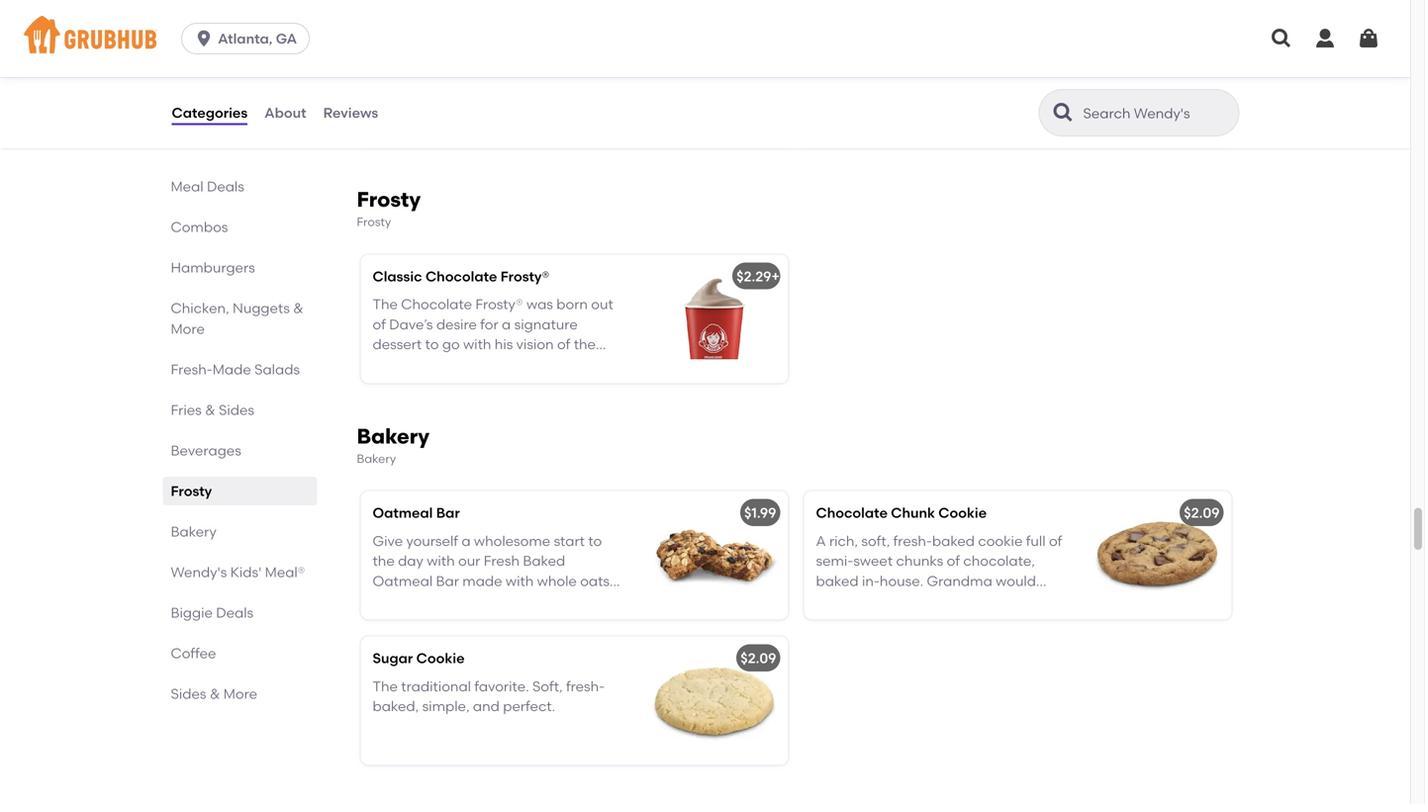 Task type: vqa. For each thing, say whether or not it's contained in the screenshot.
Chick- associated with Chick-fil-A Chick-n-Minis™
no



Task type: locate. For each thing, give the bounding box(es) containing it.
rich,
[[830, 533, 858, 550]]

cookie up traditional
[[416, 651, 465, 667]]

wendy's kids' meal®
[[171, 564, 305, 581]]

0 vertical spatial deals
[[207, 178, 244, 195]]

0 vertical spatial chocolate
[[426, 268, 497, 285]]

0 vertical spatial &
[[293, 300, 304, 317]]

atlanta, ga button
[[181, 23, 318, 54]]

frosty
[[357, 187, 421, 212], [357, 215, 391, 229], [171, 483, 212, 500]]

baked up chunks
[[933, 533, 975, 550]]

thing
[[373, 118, 407, 135]]

chocolate chunk cookie image
[[1084, 492, 1232, 620]]

0 horizontal spatial of
[[947, 553, 960, 570]]

a left rich,
[[816, 533, 826, 550]]

1 vertical spatial cookie
[[416, 651, 465, 667]]

give
[[373, 533, 403, 550]]

0 horizontal spatial fresh-
[[566, 679, 605, 695]]

1 vertical spatial the
[[373, 553, 395, 570]]

of right full
[[1049, 533, 1063, 550]]

0 vertical spatial to
[[411, 118, 424, 135]]

with
[[408, 98, 436, 115], [427, 553, 455, 570], [506, 573, 534, 590]]

1 vertical spatial frosty
[[357, 215, 391, 229]]

fresh- up chunks
[[894, 533, 933, 550]]

salads
[[255, 361, 300, 378]]

0 vertical spatial cookie
[[939, 505, 987, 522]]

chunks
[[896, 553, 944, 570]]

categories
[[172, 104, 248, 121]]

the inside 'give yourself a wholesome start to the day with our fresh baked oatmeal bar made with whole oats, sweet blueberries and tart cranberries.'
[[373, 553, 395, 570]]

about button
[[264, 77, 307, 149]]

simple,
[[422, 699, 470, 716]]

1 horizontal spatial sides
[[219, 402, 254, 419]]

2 vertical spatial frosty
[[171, 483, 212, 500]]

0 vertical spatial with
[[408, 98, 436, 115]]

0 vertical spatial the
[[530, 98, 552, 115]]

frosty frosty
[[357, 187, 421, 229]]

1 vertical spatial sides
[[171, 686, 206, 703]]

1 vertical spatial a
[[816, 533, 826, 550]]

fresh
[[484, 553, 520, 570]]

1 vertical spatial with
[[427, 553, 455, 570]]

a up fresh at the left top of the page
[[439, 98, 448, 115]]

1 vertical spatial and
[[473, 699, 500, 716]]

100% pure squeezed pasteurized orange juice. a delicious orange juice with a taste that's the next best thing to fresh squeezed. button
[[361, 17, 789, 145]]

bakery for bakery
[[171, 524, 217, 541]]

sides down "fresh-made salads"
[[219, 402, 254, 419]]

1 vertical spatial chocolate
[[816, 505, 888, 522]]

to left fresh at the left top of the page
[[411, 118, 424, 135]]

2 oatmeal from the top
[[373, 573, 433, 590]]

frosty up classic
[[357, 215, 391, 229]]

100% pure squeezed pasteurized orange juice. a delicious orange juice with a taste that's the next best thing to fresh squeezed.
[[373, 58, 616, 135]]

chocolate left frosty®
[[426, 268, 497, 285]]

1 vertical spatial deals
[[216, 605, 254, 622]]

sweet up in-
[[854, 553, 893, 570]]

$1.99
[[744, 505, 777, 522]]

deals
[[207, 178, 244, 195], [216, 605, 254, 622]]

baked,
[[373, 699, 419, 716]]

frosty®
[[501, 268, 550, 285]]

soft,
[[862, 533, 890, 550]]

1 horizontal spatial of
[[1049, 533, 1063, 550]]

more
[[171, 321, 205, 338], [223, 686, 257, 703]]

1 vertical spatial more
[[223, 686, 257, 703]]

fresh- right soft,
[[566, 679, 605, 695]]

0 horizontal spatial a
[[439, 98, 448, 115]]

frosty inside frosty frosty
[[357, 215, 391, 229]]

1 vertical spatial $2.09
[[741, 651, 777, 667]]

our
[[458, 553, 481, 570]]

oats,
[[580, 573, 613, 590]]

a inside 100% pure squeezed pasteurized orange juice. a delicious orange juice with a taste that's the next best thing to fresh squeezed.
[[439, 98, 448, 115]]

1 horizontal spatial a
[[816, 533, 826, 550]]

1 vertical spatial oatmeal
[[373, 573, 433, 590]]

grandma
[[927, 573, 993, 590]]

and down favorite.
[[473, 699, 500, 716]]

1 horizontal spatial the
[[530, 98, 552, 115]]

0 vertical spatial sweet
[[854, 553, 893, 570]]

0 vertical spatial fresh-
[[894, 533, 933, 550]]

& right nuggets
[[293, 300, 304, 317]]

the left next
[[530, 98, 552, 115]]

a
[[463, 78, 473, 95], [816, 533, 826, 550]]

with up tart at bottom left
[[506, 573, 534, 590]]

0 horizontal spatial sweet
[[373, 593, 412, 610]]

1 horizontal spatial sweet
[[854, 553, 893, 570]]

0 horizontal spatial cookie
[[416, 651, 465, 667]]

taste
[[452, 98, 486, 115]]

0 vertical spatial bakery
[[357, 424, 430, 449]]

oatmeal down day
[[373, 573, 433, 590]]

0 horizontal spatial $2.09
[[741, 651, 777, 667]]

a rich, soft, fresh-baked cookie full of semi-sweet chunks of chocolate, baked in-house. grandma would love them.
[[816, 533, 1063, 610]]

the down give
[[373, 553, 395, 570]]

0 vertical spatial bar
[[436, 505, 460, 522]]

0 horizontal spatial the
[[373, 553, 395, 570]]

0 horizontal spatial more
[[171, 321, 205, 338]]

the
[[530, 98, 552, 115], [373, 553, 395, 570]]

sweet
[[854, 553, 893, 570], [373, 593, 412, 610]]

1 horizontal spatial more
[[223, 686, 257, 703]]

and
[[494, 593, 521, 610], [473, 699, 500, 716]]

more inside "chicken, nuggets & more"
[[171, 321, 205, 338]]

to right start
[[588, 533, 602, 550]]

a inside 100% pure squeezed pasteurized orange juice. a delicious orange juice with a taste that's the next best thing to fresh squeezed.
[[463, 78, 473, 95]]

sugar
[[373, 651, 413, 667]]

& down coffee on the bottom
[[210, 686, 220, 703]]

1 horizontal spatial orange
[[539, 78, 588, 95]]

next
[[555, 98, 584, 115]]

deals right meal
[[207, 178, 244, 195]]

more down biggie deals
[[223, 686, 257, 703]]

frosty down beverages
[[171, 483, 212, 500]]

juice.
[[425, 78, 460, 95]]

squeezed
[[445, 58, 509, 75]]

reviews button
[[322, 77, 379, 149]]

0 horizontal spatial to
[[411, 118, 424, 135]]

$2.29 +
[[737, 268, 780, 285]]

2 vertical spatial bakery
[[171, 524, 217, 541]]

a up taste
[[463, 78, 473, 95]]

1 vertical spatial bakery
[[357, 452, 396, 466]]

1 bar from the top
[[436, 505, 460, 522]]

cookie
[[979, 533, 1023, 550]]

0 vertical spatial oatmeal
[[373, 505, 433, 522]]

& right fries
[[205, 402, 215, 419]]

fresh-
[[894, 533, 933, 550], [566, 679, 605, 695]]

1 vertical spatial a
[[462, 533, 471, 550]]

a up our
[[462, 533, 471, 550]]

0 vertical spatial of
[[1049, 533, 1063, 550]]

deals for meal deals
[[207, 178, 244, 195]]

and inside the traditional favorite. soft, fresh- baked, simple, and perfect.
[[473, 699, 500, 716]]

sweet up cranberries.
[[373, 593, 412, 610]]

chocolate,
[[964, 553, 1035, 570]]

1 horizontal spatial a
[[462, 533, 471, 550]]

0 vertical spatial frosty
[[357, 187, 421, 212]]

with down yourself
[[427, 553, 455, 570]]

0 horizontal spatial sides
[[171, 686, 206, 703]]

categories button
[[171, 77, 249, 149]]

sides & more
[[171, 686, 257, 703]]

0 vertical spatial a
[[439, 98, 448, 115]]

frosty down thing
[[357, 187, 421, 212]]

reviews
[[323, 104, 378, 121]]

1 horizontal spatial $2.09
[[1184, 505, 1220, 522]]

2 orange from the left
[[539, 78, 588, 95]]

oatmeal
[[373, 505, 433, 522], [373, 573, 433, 590]]

oatmeal inside 'give yourself a wholesome start to the day with our fresh baked oatmeal bar made with whole oats, sweet blueberries and tart cranberries.'
[[373, 573, 433, 590]]

baked
[[933, 533, 975, 550], [816, 573, 859, 590]]

and left tart at bottom left
[[494, 593, 521, 610]]

a inside 'give yourself a wholesome start to the day with our fresh baked oatmeal bar made with whole oats, sweet blueberries and tart cranberries.'
[[462, 533, 471, 550]]

deals down wendy's kids' meal®
[[216, 605, 254, 622]]

perfect.
[[503, 699, 555, 716]]

0 horizontal spatial baked
[[816, 573, 859, 590]]

fresh-
[[171, 361, 213, 378]]

0 vertical spatial and
[[494, 593, 521, 610]]

0 horizontal spatial orange
[[373, 78, 421, 95]]

0 vertical spatial more
[[171, 321, 205, 338]]

of up grandma at the bottom of the page
[[947, 553, 960, 570]]

meal deals
[[171, 178, 244, 195]]

peppermint frosty® cream cold brew image
[[1084, 17, 1232, 145]]

cookie
[[939, 505, 987, 522], [416, 651, 465, 667]]

svg image
[[1270, 27, 1294, 50], [1314, 27, 1338, 50], [1357, 27, 1381, 50], [194, 29, 214, 49]]

to inside 'give yourself a wholesome start to the day with our fresh baked oatmeal bar made with whole oats, sweet blueberries and tart cranberries.'
[[588, 533, 602, 550]]

cranberries.
[[373, 613, 453, 630]]

0 vertical spatial a
[[463, 78, 473, 95]]

the traditional favorite. soft, fresh- baked, simple, and perfect.
[[373, 679, 605, 716]]

1 vertical spatial &
[[205, 402, 215, 419]]

sides down coffee on the bottom
[[171, 686, 206, 703]]

baked
[[523, 553, 566, 570]]

1 horizontal spatial fresh-
[[894, 533, 933, 550]]

oatmeal up give
[[373, 505, 433, 522]]

orange up next
[[539, 78, 588, 95]]

chocolate up rich,
[[816, 505, 888, 522]]

cookie up cookie
[[939, 505, 987, 522]]

with down juice.
[[408, 98, 436, 115]]

2 vertical spatial &
[[210, 686, 220, 703]]

orange
[[373, 78, 421, 95], [539, 78, 588, 95]]

ga
[[276, 30, 297, 47]]

bar up yourself
[[436, 505, 460, 522]]

tart
[[524, 593, 549, 610]]

a inside a rich, soft, fresh-baked cookie full of semi-sweet chunks of chocolate, baked in-house. grandma would love them.
[[816, 533, 826, 550]]

svg image inside atlanta, ga button
[[194, 29, 214, 49]]

2 vertical spatial with
[[506, 573, 534, 590]]

1 horizontal spatial baked
[[933, 533, 975, 550]]

$2.09
[[1184, 505, 1220, 522], [741, 651, 777, 667]]

bar up blueberries
[[436, 573, 459, 590]]

chocolate
[[426, 268, 497, 285], [816, 505, 888, 522]]

&
[[293, 300, 304, 317], [205, 402, 215, 419], [210, 686, 220, 703]]

1 vertical spatial sweet
[[373, 593, 412, 610]]

baked down the "semi-" at right
[[816, 573, 859, 590]]

1 horizontal spatial to
[[588, 533, 602, 550]]

0 horizontal spatial a
[[463, 78, 473, 95]]

1 vertical spatial to
[[588, 533, 602, 550]]

0 vertical spatial baked
[[933, 533, 975, 550]]

1 vertical spatial of
[[947, 553, 960, 570]]

0 vertical spatial $2.09
[[1184, 505, 1220, 522]]

bar
[[436, 505, 460, 522], [436, 573, 459, 590]]

2 bar from the top
[[436, 573, 459, 590]]

orange down 100%
[[373, 78, 421, 95]]

fries & sides
[[171, 402, 254, 419]]

search icon image
[[1052, 101, 1076, 125]]

classic
[[373, 268, 422, 285]]

$2.29
[[737, 268, 772, 285]]

of
[[1049, 533, 1063, 550], [947, 553, 960, 570]]

1 vertical spatial fresh-
[[566, 679, 605, 695]]

1 vertical spatial bar
[[436, 573, 459, 590]]

more down chicken,
[[171, 321, 205, 338]]



Task type: describe. For each thing, give the bounding box(es) containing it.
classic chocolate frosty®
[[373, 268, 550, 285]]

bar inside 'give yourself a wholesome start to the day with our fresh baked oatmeal bar made with whole oats, sweet blueberries and tart cranberries.'
[[436, 573, 459, 590]]

100%
[[373, 58, 407, 75]]

and inside 'give yourself a wholesome start to the day with our fresh baked oatmeal bar made with whole oats, sweet blueberries and tart cranberries.'
[[494, 593, 521, 610]]

blueberries
[[415, 593, 491, 610]]

& for more
[[210, 686, 220, 703]]

to inside 100% pure squeezed pasteurized orange juice. a delicious orange juice with a taste that's the next best thing to fresh squeezed.
[[411, 118, 424, 135]]

pure
[[411, 58, 441, 75]]

the
[[373, 679, 398, 695]]

deals for biggie deals
[[216, 605, 254, 622]]

biggie deals
[[171, 605, 254, 622]]

traditional
[[401, 679, 471, 695]]

hamburgers
[[171, 259, 255, 276]]

0 horizontal spatial chocolate
[[426, 268, 497, 285]]

biggie
[[171, 605, 213, 622]]

oatmeal bar
[[373, 505, 460, 522]]

1 oatmeal from the top
[[373, 505, 433, 522]]

bakery bakery
[[357, 424, 430, 466]]

chicken, nuggets & more
[[171, 300, 304, 338]]

beverages
[[171, 443, 241, 459]]

soft,
[[533, 679, 563, 695]]

pasteurized
[[512, 58, 591, 75]]

oatmeal bar image
[[640, 492, 789, 620]]

combos
[[171, 219, 228, 236]]

day
[[398, 553, 424, 570]]

kids'
[[230, 564, 262, 581]]

fresh- inside the traditional favorite. soft, fresh- baked, simple, and perfect.
[[566, 679, 605, 695]]

frosty for frosty frosty
[[357, 187, 421, 212]]

yourself
[[406, 533, 458, 550]]

chocolate chunk cookie
[[816, 505, 987, 522]]

wholesome
[[474, 533, 551, 550]]

0 vertical spatial sides
[[219, 402, 254, 419]]

& inside "chicken, nuggets & more"
[[293, 300, 304, 317]]

meal
[[171, 178, 204, 195]]

start
[[554, 533, 585, 550]]

fries
[[171, 402, 202, 419]]

sweet inside 'give yourself a wholesome start to the day with our fresh baked oatmeal bar made with whole oats, sweet blueberries and tart cranberries.'
[[373, 593, 412, 610]]

$2.09 for a rich, soft, fresh-baked cookie full of semi-sweet chunks of chocolate, baked in-house. grandma would love them.
[[1184, 505, 1220, 522]]

sugar cookie
[[373, 651, 465, 667]]

Search Wendy's search field
[[1082, 104, 1233, 123]]

meal®
[[265, 564, 305, 581]]

coffee
[[171, 646, 216, 662]]

the inside 100% pure squeezed pasteurized orange juice. a delicious orange juice with a taste that's the next best thing to fresh squeezed.
[[530, 98, 552, 115]]

fresh-made salads
[[171, 361, 300, 378]]

full
[[1026, 533, 1046, 550]]

nuggets
[[233, 300, 290, 317]]

semi-
[[816, 553, 854, 570]]

frosty for frosty
[[171, 483, 212, 500]]

delicious
[[476, 78, 536, 95]]

+
[[772, 268, 780, 285]]

atlanta,
[[218, 30, 273, 47]]

bakery for bakery bakery
[[357, 424, 430, 449]]

juice
[[373, 98, 404, 115]]

1 horizontal spatial chocolate
[[816, 505, 888, 522]]

house.
[[880, 573, 924, 590]]

main navigation navigation
[[0, 0, 1411, 77]]

1 horizontal spatial cookie
[[939, 505, 987, 522]]

that's
[[489, 98, 527, 115]]

$2.09 for the traditional favorite. soft, fresh- baked, simple, and perfect.
[[741, 651, 777, 667]]

in-
[[862, 573, 880, 590]]

classic chocolate frosty® image
[[640, 255, 789, 383]]

with inside 100% pure squeezed pasteurized orange juice. a delicious orange juice with a taste that's the next best thing to fresh squeezed.
[[408, 98, 436, 115]]

sweet inside a rich, soft, fresh-baked cookie full of semi-sweet chunks of chocolate, baked in-house. grandma would love them.
[[854, 553, 893, 570]]

fresh
[[428, 118, 461, 135]]

bakery inside bakery bakery
[[357, 452, 396, 466]]

love
[[816, 593, 843, 610]]

fresh- inside a rich, soft, fresh-baked cookie full of semi-sweet chunks of chocolate, baked in-house. grandma would love them.
[[894, 533, 933, 550]]

them.
[[847, 593, 886, 610]]

simply orange® juice image
[[640, 17, 789, 145]]

atlanta, ga
[[218, 30, 297, 47]]

wendy's
[[171, 564, 227, 581]]

about
[[265, 104, 306, 121]]

whole
[[537, 573, 577, 590]]

made
[[463, 573, 502, 590]]

give yourself a wholesome start to the day with our fresh baked oatmeal bar made with whole oats, sweet blueberries and tart cranberries.
[[373, 533, 613, 630]]

sugar cookie image
[[640, 637, 789, 766]]

best
[[587, 98, 616, 115]]

would
[[996, 573, 1037, 590]]

squeezed.
[[464, 118, 532, 135]]

favorite.
[[475, 679, 529, 695]]

& for sides
[[205, 402, 215, 419]]

chunk
[[891, 505, 936, 522]]

1 vertical spatial baked
[[816, 573, 859, 590]]

chicken,
[[171, 300, 229, 317]]

made
[[213, 361, 251, 378]]

1 orange from the left
[[373, 78, 421, 95]]



